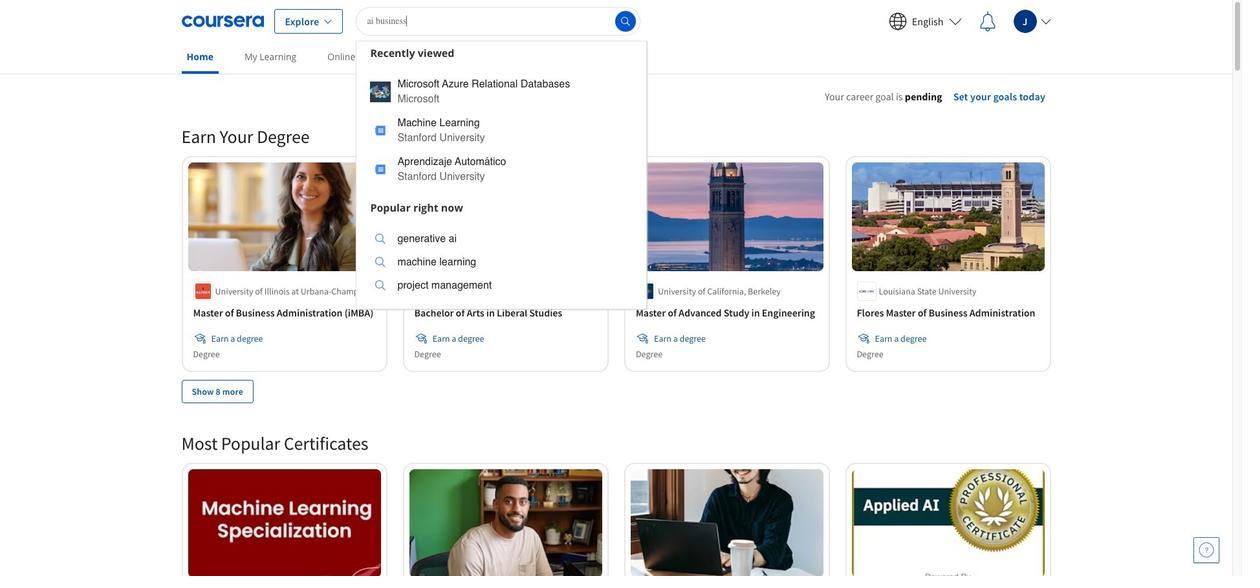 Task type: vqa. For each thing, say whether or not it's contained in the screenshot.
the bottommost that
no



Task type: describe. For each thing, give the bounding box(es) containing it.
2 list box from the top
[[357, 219, 647, 308]]

autocomplete results list box
[[356, 40, 648, 309]]



Task type: locate. For each thing, give the bounding box(es) containing it.
coursera image
[[182, 11, 264, 31]]

region
[[771, 107, 1192, 235]]

1 vertical spatial list box
[[357, 219, 647, 308]]

help center image
[[1200, 542, 1215, 558]]

list box
[[357, 64, 647, 196], [357, 219, 647, 308]]

most popular certificates collection element
[[174, 411, 1059, 576]]

earn your degree collection element
[[174, 104, 1059, 424]]

None search field
[[356, 7, 648, 309]]

1 list box from the top
[[357, 64, 647, 196]]

0 vertical spatial list box
[[357, 64, 647, 196]]

suggestion image image
[[371, 82, 391, 102], [376, 126, 386, 136], [376, 164, 386, 175], [376, 234, 386, 244], [376, 257, 386, 267], [376, 280, 386, 291]]

What do you want to learn? text field
[[356, 7, 641, 35]]



